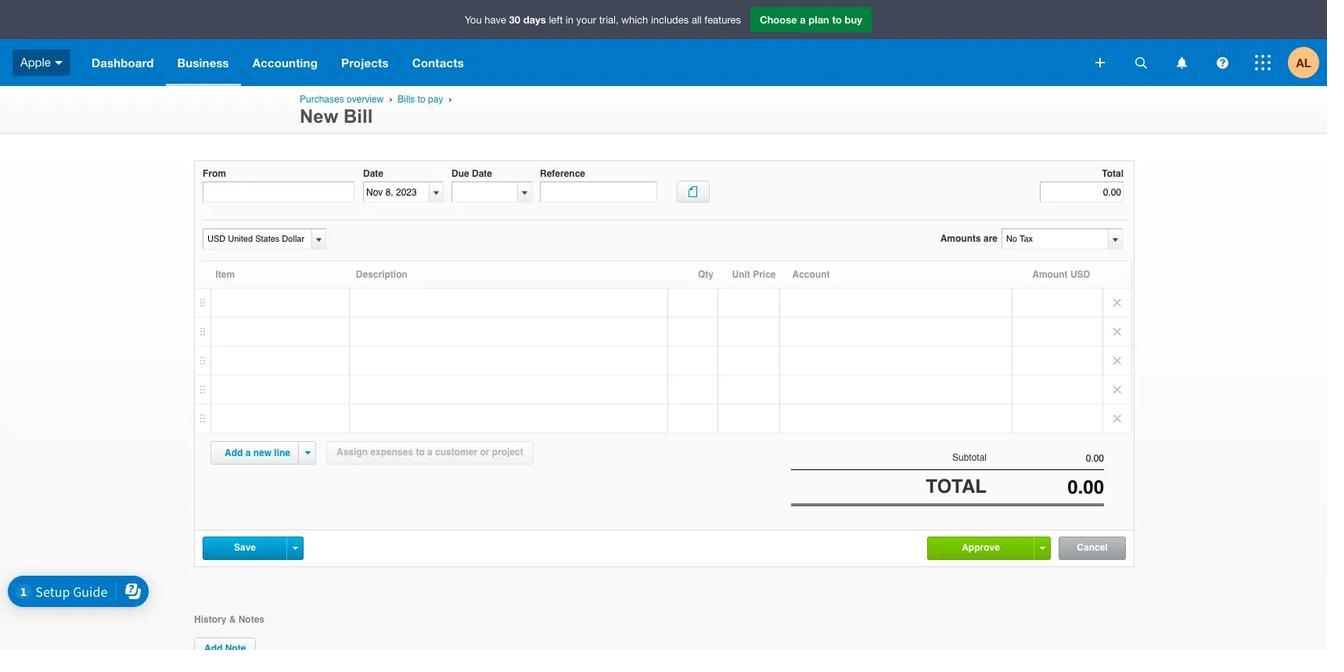 Task type: describe. For each thing, give the bounding box(es) containing it.
accounting
[[253, 56, 318, 70]]

which
[[622, 14, 648, 26]]

4 delete line item image from the top
[[1104, 376, 1132, 404]]

add
[[225, 448, 243, 459]]

Total text field
[[1041, 182, 1124, 203]]

account
[[793, 269, 830, 280]]

&
[[229, 614, 236, 625]]

Date text field
[[364, 183, 429, 202]]

bill
[[344, 106, 373, 127]]

bills to pay link
[[398, 94, 443, 105]]

subtotal
[[953, 453, 987, 463]]

bills
[[398, 94, 415, 105]]

2 horizontal spatial svg image
[[1217, 57, 1229, 69]]

features
[[705, 14, 741, 26]]

assign expenses to a customer or project
[[337, 447, 524, 458]]

add a new line link
[[215, 442, 300, 464]]

unit
[[732, 269, 751, 280]]

amounts
[[941, 233, 982, 244]]

business button
[[166, 39, 241, 86]]

add a new line
[[225, 448, 290, 459]]

to inside the assign expenses to a customer or project link
[[416, 447, 425, 458]]

business
[[177, 56, 229, 70]]

projects button
[[330, 39, 401, 86]]

al button
[[1289, 39, 1328, 86]]

purchases
[[300, 94, 344, 105]]

1 horizontal spatial a
[[428, 447, 433, 458]]

includes
[[651, 14, 689, 26]]

cancel
[[1078, 542, 1108, 553]]

due date
[[452, 168, 492, 179]]

price
[[753, 269, 776, 280]]

amounts are
[[941, 233, 998, 244]]

have
[[485, 14, 507, 26]]

trial,
[[599, 14, 619, 26]]

accounting button
[[241, 39, 330, 86]]

from
[[203, 168, 226, 179]]

customer
[[435, 447, 478, 458]]

you
[[465, 14, 482, 26]]

new
[[300, 106, 339, 127]]

history
[[194, 614, 227, 625]]

2 › from the left
[[449, 94, 452, 104]]

in
[[566, 14, 574, 26]]

reference
[[540, 168, 586, 179]]

expenses
[[371, 447, 413, 458]]

buy
[[845, 13, 863, 26]]

1 delete line item image from the top
[[1104, 289, 1132, 317]]

2 date from the left
[[472, 168, 492, 179]]

all
[[692, 14, 702, 26]]

a for line
[[246, 448, 251, 459]]

1 horizontal spatial svg image
[[1177, 57, 1187, 69]]



Task type: locate. For each thing, give the bounding box(es) containing it.
a
[[800, 13, 806, 26], [428, 447, 433, 458], [246, 448, 251, 459]]

1 › from the left
[[389, 94, 393, 104]]

days
[[524, 13, 546, 26]]

svg image
[[1256, 55, 1271, 70], [1136, 57, 1147, 69], [1096, 58, 1105, 67]]

overview
[[347, 94, 384, 105]]

2 horizontal spatial a
[[800, 13, 806, 26]]

assign expenses to a customer or project link
[[326, 442, 534, 465]]

your
[[577, 14, 597, 26]]

item
[[216, 269, 235, 280]]

a left customer
[[428, 447, 433, 458]]

30
[[509, 13, 521, 26]]

0 vertical spatial to
[[833, 13, 842, 26]]

1 horizontal spatial ›
[[449, 94, 452, 104]]

usd
[[1071, 269, 1091, 280]]

left
[[549, 14, 563, 26]]

contacts
[[412, 56, 464, 70]]

are
[[984, 233, 998, 244]]

notes
[[239, 614, 265, 625]]

dashboard
[[92, 56, 154, 70]]

2 delete line item image from the top
[[1104, 318, 1132, 346]]

delete line item image
[[1104, 289, 1132, 317], [1104, 318, 1132, 346], [1104, 347, 1132, 375], [1104, 376, 1132, 404]]

›
[[389, 94, 393, 104], [449, 94, 452, 104]]

history & notes
[[194, 614, 265, 625]]

3 delete line item image from the top
[[1104, 347, 1132, 375]]

description
[[356, 269, 408, 280]]

2 vertical spatial to
[[416, 447, 425, 458]]

svg image
[[1177, 57, 1187, 69], [1217, 57, 1229, 69], [55, 61, 63, 65]]

1 date from the left
[[363, 168, 384, 179]]

contacts button
[[401, 39, 476, 86]]

total
[[926, 476, 987, 498]]

svg image inside apple popup button
[[55, 61, 63, 65]]

Reference text field
[[540, 182, 658, 203]]

to
[[833, 13, 842, 26], [418, 94, 426, 105], [416, 447, 425, 458]]

more save options... image
[[292, 547, 298, 550]]

more add line options... image
[[305, 452, 310, 455]]

navigation containing dashboard
[[80, 39, 1085, 86]]

banner
[[0, 0, 1328, 86]]

a left "new"
[[246, 448, 251, 459]]

choose
[[760, 13, 798, 26]]

to left pay
[[418, 94, 426, 105]]

a left plan
[[800, 13, 806, 26]]

› left the bills
[[389, 94, 393, 104]]

choose a plan to buy
[[760, 13, 863, 26]]

navigation
[[80, 39, 1085, 86]]

plan
[[809, 13, 830, 26]]

2 horizontal spatial svg image
[[1256, 55, 1271, 70]]

projects
[[341, 56, 389, 70]]

None text field
[[203, 182, 355, 203], [204, 229, 309, 249], [987, 453, 1105, 464], [203, 182, 355, 203], [204, 229, 309, 249], [987, 453, 1105, 464]]

project
[[492, 447, 524, 458]]

unit price
[[732, 269, 776, 280]]

total
[[1103, 168, 1124, 179]]

or
[[480, 447, 490, 458]]

pay
[[428, 94, 443, 105]]

delete line item image
[[1104, 405, 1132, 433]]

you have 30 days left in your trial, which includes all features
[[465, 13, 741, 26]]

0 horizontal spatial ›
[[389, 94, 393, 104]]

0 horizontal spatial a
[[246, 448, 251, 459]]

assign
[[337, 447, 368, 458]]

amount
[[1033, 269, 1068, 280]]

0 horizontal spatial svg image
[[1096, 58, 1105, 67]]

purchases overview › bills to pay › new bill
[[300, 94, 455, 127]]

save link
[[204, 538, 287, 559]]

0 horizontal spatial date
[[363, 168, 384, 179]]

purchases overview link
[[300, 94, 384, 105]]

new
[[253, 448, 272, 459]]

to right expenses
[[416, 447, 425, 458]]

› right pay
[[449, 94, 452, 104]]

due
[[452, 168, 470, 179]]

more approve options... image
[[1040, 547, 1046, 550]]

date
[[363, 168, 384, 179], [472, 168, 492, 179]]

a inside banner
[[800, 13, 806, 26]]

approve
[[962, 542, 1000, 553]]

None text field
[[1003, 229, 1108, 249], [987, 477, 1105, 499], [1003, 229, 1108, 249], [987, 477, 1105, 499]]

1 vertical spatial to
[[418, 94, 426, 105]]

approve link
[[929, 538, 1034, 559]]

amount usd
[[1033, 269, 1091, 280]]

qty
[[698, 269, 714, 280]]

dashboard link
[[80, 39, 166, 86]]

banner containing al
[[0, 0, 1328, 86]]

a for to
[[800, 13, 806, 26]]

to inside purchases overview › bills to pay › new bill
[[418, 94, 426, 105]]

cancel button
[[1060, 538, 1126, 559]]

0 horizontal spatial svg image
[[55, 61, 63, 65]]

1 horizontal spatial svg image
[[1136, 57, 1147, 69]]

apple
[[20, 55, 51, 69]]

apple button
[[0, 39, 80, 86]]

Due Date text field
[[453, 183, 518, 202]]

save
[[234, 542, 256, 553]]

date up due date text box
[[472, 168, 492, 179]]

1 horizontal spatial date
[[472, 168, 492, 179]]

al
[[1297, 55, 1312, 69]]

date up date text box at the top of page
[[363, 168, 384, 179]]

line
[[274, 448, 290, 459]]

to left buy at the right top of the page
[[833, 13, 842, 26]]



Task type: vqa. For each thing, say whether or not it's contained in the screenshot.
LINE
yes



